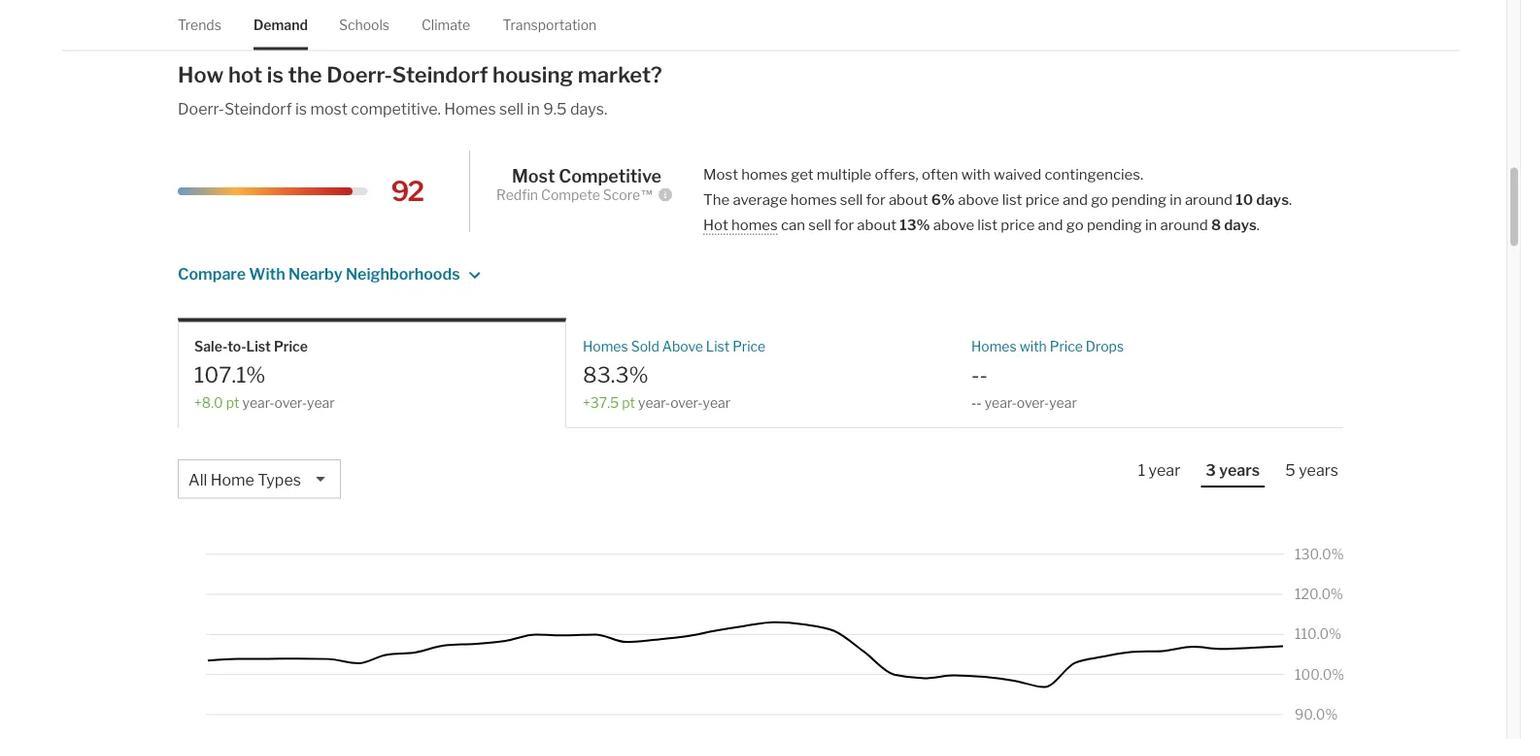 Task type: locate. For each thing, give the bounding box(es) containing it.
1 year- from the left
[[242, 394, 275, 411]]

above
[[662, 338, 703, 355]]

most down 9.5
[[512, 165, 555, 187]]

with left drops
[[1020, 338, 1047, 355]]

1 years from the left
[[1219, 460, 1260, 479]]

price
[[274, 338, 308, 355], [733, 338, 766, 355], [1050, 338, 1083, 355]]

is
[[267, 62, 284, 88], [295, 99, 307, 118]]

0 horizontal spatial doerr-
[[178, 99, 224, 118]]

1 vertical spatial days
[[1224, 216, 1257, 233]]

1 horizontal spatial most
[[703, 165, 738, 183]]

0 horizontal spatial price
[[274, 338, 308, 355]]

about left 13%
[[857, 216, 897, 233]]

for down 'offers,'
[[866, 190, 886, 208]]

demand link
[[254, 0, 308, 50]]

1 horizontal spatial price
[[733, 338, 766, 355]]

most
[[310, 99, 348, 118]]

2 most from the left
[[512, 165, 555, 187]]

sale-to-list price 107.1% +8.0 pt year-over-year
[[194, 338, 335, 411]]

pending
[[1112, 190, 1167, 208], [1087, 216, 1142, 233]]

. right 8
[[1257, 216, 1260, 233]]

1 pt from the left
[[226, 394, 239, 411]]

+37.5
[[583, 394, 619, 411]]

hot
[[703, 216, 728, 233]]

about up 13%
[[889, 190, 928, 208]]

1 vertical spatial steindorf
[[224, 99, 292, 118]]

doerr- up most
[[327, 62, 392, 88]]

the
[[288, 62, 322, 88]]

years right 3
[[1219, 460, 1260, 479]]

offers,
[[875, 165, 919, 183]]

2 pt from the left
[[622, 394, 635, 411]]

years for 3 years
[[1219, 460, 1260, 479]]

0 vertical spatial with
[[961, 165, 991, 183]]

1 horizontal spatial go
[[1091, 190, 1108, 208]]

1 horizontal spatial is
[[295, 99, 307, 118]]

over- for 83.3%
[[670, 394, 703, 411]]

pt inside sale-to-list price 107.1% +8.0 pt year-over-year
[[226, 394, 239, 411]]

0 vertical spatial and
[[1063, 190, 1088, 208]]

most inside most homes get multiple offers, often with waived contingencies. the average homes  sell for about 6% above list price and  go pending in around 10 days . hot homes can  sell for about 13% above list price and  go pending in around 8 days .
[[703, 165, 738, 183]]

year- inside the homes sold above list price 83.3% +37.5 pt year-over-year
[[638, 394, 670, 411]]

drops
[[1086, 338, 1124, 355]]

.
[[1289, 190, 1292, 208], [1257, 216, 1260, 233]]

sell down multiple
[[840, 190, 863, 208]]

2 horizontal spatial over-
[[1017, 394, 1049, 411]]

1 horizontal spatial .
[[1289, 190, 1292, 208]]

above
[[958, 190, 999, 208], [933, 216, 974, 233]]

competitive.
[[351, 99, 441, 118]]

2 list from the left
[[706, 338, 730, 355]]

2 horizontal spatial homes
[[971, 338, 1017, 355]]

neighborhoods
[[346, 264, 460, 283]]

list
[[246, 338, 271, 355], [706, 338, 730, 355]]

1 horizontal spatial doerr-
[[327, 62, 392, 88]]

price right above
[[733, 338, 766, 355]]

2 horizontal spatial in
[[1170, 190, 1182, 208]]

doerr-
[[327, 62, 392, 88], [178, 99, 224, 118]]

1 horizontal spatial year-
[[638, 394, 670, 411]]

2 horizontal spatial price
[[1050, 338, 1083, 355]]

. right 10
[[1289, 190, 1292, 208]]

0 vertical spatial go
[[1091, 190, 1108, 208]]

years inside button
[[1299, 460, 1339, 479]]

list inside the homes sold above list price 83.3% +37.5 pt year-over-year
[[706, 338, 730, 355]]

steindorf down climate link
[[392, 62, 488, 88]]

is left most
[[295, 99, 307, 118]]

13%
[[900, 216, 930, 233]]

over- inside homes with price drops -- -- year-over-year
[[1017, 394, 1049, 411]]

0 horizontal spatial years
[[1219, 460, 1260, 479]]

homes inside homes with price drops -- -- year-over-year
[[971, 338, 1017, 355]]

1 price from the left
[[274, 338, 308, 355]]

with
[[249, 264, 285, 283]]

0 horizontal spatial over-
[[275, 394, 307, 411]]

0 horizontal spatial list
[[246, 338, 271, 355]]

over- inside the homes sold above list price 83.3% +37.5 pt year-over-year
[[670, 394, 703, 411]]

sell
[[499, 99, 524, 118], [840, 190, 863, 208], [808, 216, 831, 233]]

2 horizontal spatial year-
[[985, 394, 1017, 411]]

0 horizontal spatial with
[[961, 165, 991, 183]]

1 over- from the left
[[275, 394, 307, 411]]

above down 6%
[[933, 216, 974, 233]]

0 vertical spatial about
[[889, 190, 928, 208]]

2 vertical spatial sell
[[808, 216, 831, 233]]

homes up average
[[741, 165, 788, 183]]

in
[[527, 99, 540, 118], [1170, 190, 1182, 208], [1145, 216, 1157, 233]]

with inside homes with price drops -- -- year-over-year
[[1020, 338, 1047, 355]]

for
[[866, 190, 886, 208], [834, 216, 854, 233]]

0 horizontal spatial year-
[[242, 394, 275, 411]]

3 price from the left
[[1050, 338, 1083, 355]]

sell right can
[[808, 216, 831, 233]]

1 horizontal spatial pt
[[622, 394, 635, 411]]

pt right +8.0
[[226, 394, 239, 411]]

days right 8
[[1224, 216, 1257, 233]]

days
[[1256, 190, 1289, 208], [1224, 216, 1257, 233]]

go
[[1091, 190, 1108, 208], [1066, 216, 1084, 233]]

redfin compete score ™
[[496, 187, 654, 203]]

most
[[703, 165, 738, 183], [512, 165, 555, 187]]

hot
[[228, 62, 262, 88]]

above right 6%
[[958, 190, 999, 208]]

0 horizontal spatial go
[[1066, 216, 1084, 233]]

sold
[[631, 338, 659, 355]]

sell down housing
[[499, 99, 524, 118]]

score
[[603, 187, 640, 203]]

0 horizontal spatial .
[[1257, 216, 1260, 233]]

redfin
[[496, 187, 538, 203]]

2 horizontal spatial sell
[[840, 190, 863, 208]]

price right to-
[[274, 338, 308, 355]]

years right 5 at the bottom right
[[1299, 460, 1339, 479]]

nearby
[[289, 264, 343, 283]]

0 horizontal spatial most
[[512, 165, 555, 187]]

1 vertical spatial sell
[[840, 190, 863, 208]]

1 vertical spatial list
[[978, 216, 998, 233]]

1 vertical spatial is
[[295, 99, 307, 118]]

1 most from the left
[[703, 165, 738, 183]]

5
[[1285, 460, 1296, 479]]

year- inside sale-to-list price 107.1% +8.0 pt year-over-year
[[242, 394, 275, 411]]

2 years from the left
[[1299, 460, 1339, 479]]

and
[[1063, 190, 1088, 208], [1038, 216, 1063, 233]]

homes
[[741, 165, 788, 183], [791, 190, 837, 208], [731, 216, 778, 233]]

year
[[307, 394, 335, 411], [703, 394, 731, 411], [1049, 394, 1077, 411], [1149, 460, 1180, 479]]

with
[[961, 165, 991, 183], [1020, 338, 1047, 355]]

years
[[1219, 460, 1260, 479], [1299, 460, 1339, 479]]

2 year- from the left
[[638, 394, 670, 411]]

steindorf
[[392, 62, 488, 88], [224, 99, 292, 118]]

0 vertical spatial sell
[[499, 99, 524, 118]]

for down multiple
[[834, 216, 854, 233]]

all
[[188, 470, 207, 489]]

pt right +37.5
[[622, 394, 635, 411]]

0 vertical spatial .
[[1289, 190, 1292, 208]]

around up 8
[[1185, 190, 1233, 208]]

years for 5 years
[[1299, 460, 1339, 479]]

in left 8
[[1145, 216, 1157, 233]]

0 vertical spatial is
[[267, 62, 284, 88]]

1 vertical spatial doerr-
[[178, 99, 224, 118]]

doerr-steindorf is most competitive. homes sell in 9.5 days.
[[178, 99, 607, 118]]

days right 10
[[1256, 190, 1289, 208]]

often
[[922, 165, 958, 183]]

2 over- from the left
[[670, 394, 703, 411]]

0 vertical spatial list
[[1002, 190, 1022, 208]]

1 list from the left
[[246, 338, 271, 355]]

1 vertical spatial for
[[834, 216, 854, 233]]

3 year- from the left
[[985, 394, 1017, 411]]

list inside sale-to-list price 107.1% +8.0 pt year-over-year
[[246, 338, 271, 355]]

list up 107.1%
[[246, 338, 271, 355]]

1 horizontal spatial list
[[706, 338, 730, 355]]

1 horizontal spatial over-
[[670, 394, 703, 411]]

0 vertical spatial homes
[[741, 165, 788, 183]]

2 price from the left
[[733, 338, 766, 355]]

homes down get on the right top
[[791, 190, 837, 208]]

1 horizontal spatial in
[[1145, 216, 1157, 233]]

0 horizontal spatial for
[[834, 216, 854, 233]]

and down contingencies.
[[1063, 190, 1088, 208]]

in left 10
[[1170, 190, 1182, 208]]

107.1%
[[194, 361, 266, 388]]

1 horizontal spatial with
[[1020, 338, 1047, 355]]

is left the
[[267, 62, 284, 88]]

-
[[971, 361, 980, 388], [980, 361, 988, 388], [971, 394, 977, 411], [977, 394, 982, 411]]

0 vertical spatial in
[[527, 99, 540, 118]]

homes down average
[[731, 216, 778, 233]]

1 vertical spatial around
[[1160, 216, 1208, 233]]

0 vertical spatial around
[[1185, 190, 1233, 208]]

5 years button
[[1281, 459, 1343, 486]]

compare with nearby neighborhoods
[[178, 264, 460, 283]]

0 vertical spatial for
[[866, 190, 886, 208]]

about
[[889, 190, 928, 208], [857, 216, 897, 233]]

1 horizontal spatial years
[[1299, 460, 1339, 479]]

year- for 83.3%
[[638, 394, 670, 411]]

year inside sale-to-list price 107.1% +8.0 pt year-over-year
[[307, 394, 335, 411]]

1 vertical spatial with
[[1020, 338, 1047, 355]]

trends link
[[178, 0, 221, 50]]

price
[[1025, 190, 1060, 208], [1001, 216, 1035, 233]]

steindorf down hot
[[224, 99, 292, 118]]

most up the the
[[703, 165, 738, 183]]

pt
[[226, 394, 239, 411], [622, 394, 635, 411]]

1 vertical spatial .
[[1257, 216, 1260, 233]]

competitive
[[559, 165, 662, 187]]

doerr- down how
[[178, 99, 224, 118]]

0 vertical spatial steindorf
[[392, 62, 488, 88]]

most for most competitive
[[512, 165, 555, 187]]

0 vertical spatial price
[[1025, 190, 1060, 208]]

types
[[258, 470, 301, 489]]

is for most
[[295, 99, 307, 118]]

1 horizontal spatial homes
[[583, 338, 628, 355]]

and down waived
[[1038, 216, 1063, 233]]

2 vertical spatial homes
[[731, 216, 778, 233]]

year- inside homes with price drops -- -- year-over-year
[[985, 394, 1017, 411]]

0 horizontal spatial is
[[267, 62, 284, 88]]

homes
[[444, 99, 496, 118], [583, 338, 628, 355], [971, 338, 1017, 355]]

6%
[[931, 190, 955, 208]]

9.5
[[543, 99, 567, 118]]

list
[[1002, 190, 1022, 208], [978, 216, 998, 233]]

over-
[[275, 394, 307, 411], [670, 394, 703, 411], [1017, 394, 1049, 411]]

with right often
[[961, 165, 991, 183]]

average
[[733, 190, 787, 208]]

1 horizontal spatial steindorf
[[392, 62, 488, 88]]

in left 9.5
[[527, 99, 540, 118]]

list right above
[[706, 338, 730, 355]]

the
[[703, 190, 730, 208]]

homes inside the homes sold above list price 83.3% +37.5 pt year-over-year
[[583, 338, 628, 355]]

price left drops
[[1050, 338, 1083, 355]]

around left 8
[[1160, 216, 1208, 233]]

3 over- from the left
[[1017, 394, 1049, 411]]

price inside the homes sold above list price 83.3% +37.5 pt year-over-year
[[733, 338, 766, 355]]

0 horizontal spatial pt
[[226, 394, 239, 411]]

years inside "button"
[[1219, 460, 1260, 479]]

+8.0
[[194, 394, 223, 411]]

around
[[1185, 190, 1233, 208], [1160, 216, 1208, 233]]

price inside homes with price drops -- -- year-over-year
[[1050, 338, 1083, 355]]



Task type: describe. For each thing, give the bounding box(es) containing it.
can
[[781, 216, 805, 233]]

get
[[791, 165, 814, 183]]

most homes get multiple offers, often with waived contingencies. the average homes  sell for about 6% above list price and  go pending in around 10 days . hot homes can  sell for about 13% above list price and  go pending in around 8 days .
[[703, 165, 1292, 233]]

to-
[[228, 338, 246, 355]]

with inside most homes get multiple offers, often with waived contingencies. the average homes  sell for about 6% above list price and  go pending in around 10 days . hot homes can  sell for about 13% above list price and  go pending in around 8 days .
[[961, 165, 991, 183]]

year- for --
[[985, 394, 1017, 411]]

pt inside the homes sold above list price 83.3% +37.5 pt year-over-year
[[622, 394, 635, 411]]

homes for 83.3%
[[583, 338, 628, 355]]

1 vertical spatial price
[[1001, 216, 1035, 233]]

0 horizontal spatial sell
[[499, 99, 524, 118]]

contingencies.
[[1045, 165, 1143, 183]]

10
[[1236, 190, 1253, 208]]

1 vertical spatial homes
[[791, 190, 837, 208]]

1 vertical spatial in
[[1170, 190, 1182, 208]]

0 horizontal spatial in
[[527, 99, 540, 118]]

housing
[[493, 62, 573, 88]]

1 year button
[[1133, 459, 1185, 486]]

1 horizontal spatial sell
[[808, 216, 831, 233]]

83.3%
[[583, 361, 649, 388]]

0 horizontal spatial homes
[[444, 99, 496, 118]]

3
[[1206, 460, 1216, 479]]

homes for --
[[971, 338, 1017, 355]]

3 years button
[[1201, 459, 1265, 488]]

demand
[[254, 17, 308, 33]]

5 years
[[1285, 460, 1339, 479]]

1
[[1138, 460, 1145, 479]]

is for the
[[267, 62, 284, 88]]

0 vertical spatial pending
[[1112, 190, 1167, 208]]

how
[[178, 62, 224, 88]]

1 vertical spatial about
[[857, 216, 897, 233]]

1 vertical spatial and
[[1038, 216, 1063, 233]]

sale-
[[194, 338, 228, 355]]

0 vertical spatial above
[[958, 190, 999, 208]]

homes sold above list price 83.3% +37.5 pt year-over-year
[[583, 338, 766, 411]]

1 vertical spatial pending
[[1087, 216, 1142, 233]]

over- for --
[[1017, 394, 1049, 411]]

1 horizontal spatial for
[[866, 190, 886, 208]]

year inside button
[[1149, 460, 1180, 479]]

92
[[391, 175, 423, 208]]

0 vertical spatial doerr-
[[327, 62, 392, 88]]

climate link
[[421, 0, 470, 50]]

schools
[[339, 17, 389, 33]]

trends
[[178, 17, 221, 33]]

over- inside sale-to-list price 107.1% +8.0 pt year-over-year
[[275, 394, 307, 411]]

0 vertical spatial days
[[1256, 190, 1289, 208]]

1 vertical spatial go
[[1066, 216, 1084, 233]]

compete
[[541, 187, 600, 203]]

market?
[[578, 62, 662, 88]]

days.
[[570, 99, 607, 118]]

homes with price drops -- -- year-over-year
[[971, 338, 1124, 411]]

0 horizontal spatial list
[[978, 216, 998, 233]]

waived
[[994, 165, 1042, 183]]

transportation link
[[503, 0, 597, 50]]

2 vertical spatial in
[[1145, 216, 1157, 233]]

schools link
[[339, 0, 389, 50]]

multiple
[[817, 165, 872, 183]]

8
[[1211, 216, 1221, 233]]

most for most homes get multiple offers, often with waived contingencies. the average homes  sell for about 6% above list price and  go pending in around 10 days . hot homes can  sell for about 13% above list price and  go pending in around 8 days .
[[703, 165, 738, 183]]

climate
[[421, 17, 470, 33]]

price inside sale-to-list price 107.1% +8.0 pt year-over-year
[[274, 338, 308, 355]]

home
[[211, 470, 254, 489]]

most competitive
[[512, 165, 662, 187]]

0 horizontal spatial steindorf
[[224, 99, 292, 118]]

3 years
[[1206, 460, 1260, 479]]

™
[[640, 187, 654, 203]]

compare
[[178, 264, 246, 283]]

how hot is the doerr-steindorf housing market?
[[178, 62, 662, 88]]

1 horizontal spatial list
[[1002, 190, 1022, 208]]

year inside homes with price drops -- -- year-over-year
[[1049, 394, 1077, 411]]

year inside the homes sold above list price 83.3% +37.5 pt year-over-year
[[703, 394, 731, 411]]

1 vertical spatial above
[[933, 216, 974, 233]]

all home types
[[188, 470, 301, 489]]

transportation
[[503, 17, 597, 33]]

1 year
[[1138, 460, 1180, 479]]



Task type: vqa. For each thing, say whether or not it's contained in the screenshot.
rightmost the favorite button image
no



